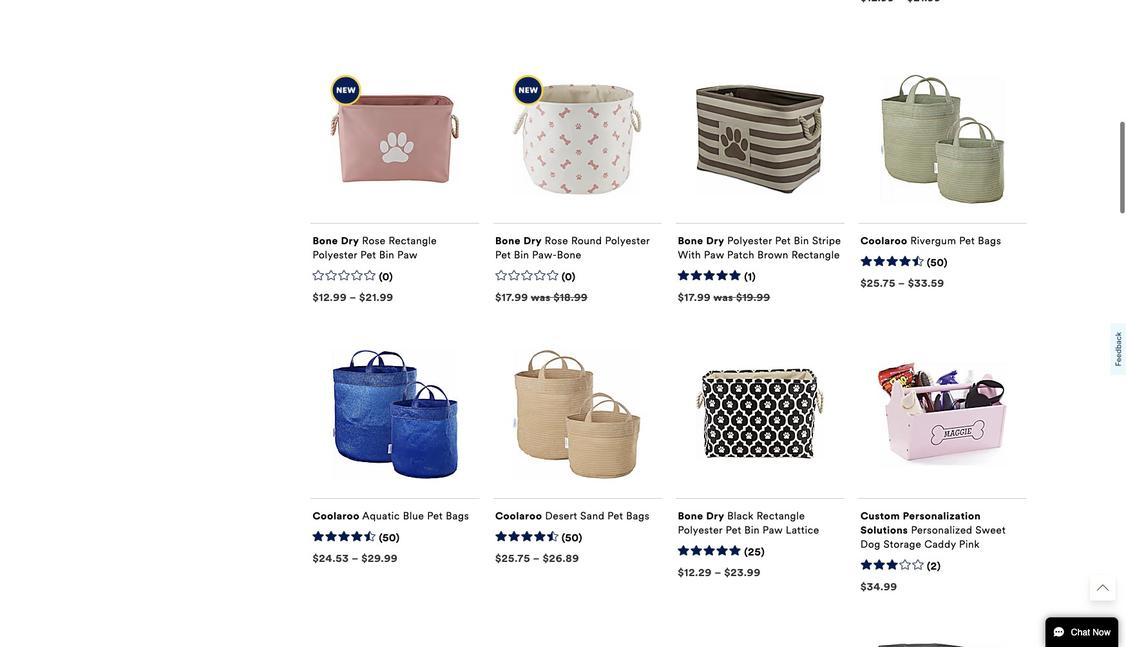Task type: vqa. For each thing, say whether or not it's contained in the screenshot.
list containing $10.99
no



Task type: locate. For each thing, give the bounding box(es) containing it.
1 horizontal spatial (0)
[[562, 271, 576, 283]]

bin inside black rectangle polyester pet bin paw lattice
[[745, 524, 760, 536]]

bin inside rose rectangle polyester pet bin paw
[[379, 249, 395, 261]]

– for $33.59
[[899, 277, 906, 289]]

patch
[[727, 249, 755, 261]]

bin down black
[[745, 524, 760, 536]]

bone
[[313, 234, 338, 247], [495, 234, 521, 247], [678, 234, 704, 247], [557, 249, 582, 261], [678, 510, 704, 522]]

bin inside rose round polyester pet bin paw-bone
[[514, 249, 529, 261]]

1 horizontal spatial (50)
[[562, 532, 583, 544]]

coolaroo left desert
[[495, 510, 542, 522]]

polyester up $12.99
[[313, 249, 358, 261]]

bags
[[978, 234, 1002, 247], [446, 510, 469, 522], [626, 510, 650, 522]]

from $12.99 up to $21.99 element containing $12.99
[[313, 291, 394, 303]]

bone dry for black rectangle polyester pet bin paw lattice
[[678, 510, 725, 522]]

paw
[[397, 249, 418, 261], [704, 249, 725, 261], [763, 524, 783, 536]]

$17.99 down with in the top of the page
[[678, 291, 711, 303]]

bags for coolaroo desert sand pet bags
[[626, 510, 650, 522]]

bone dry up 'paw-'
[[495, 234, 542, 247]]

bone dry up $12.99
[[313, 234, 359, 247]]

(50)
[[927, 256, 948, 269], [379, 532, 400, 544], [562, 532, 583, 544]]

2 $17.99 from the left
[[678, 291, 711, 303]]

coolaroo for coolaroo aquatic blue pet bags
[[313, 510, 360, 522]]

1 horizontal spatial from $12.99 up to $21.99 element
[[861, 0, 942, 4]]

0 vertical spatial rectangle
[[389, 234, 437, 247]]

$24.53
[[313, 552, 349, 564]]

$17.99 for $17.99 was $18.99
[[495, 291, 528, 303]]

bin left 'paw-'
[[514, 249, 529, 261]]

from $12.29 up to $23.99 element
[[678, 566, 761, 578]]

paw for polyester
[[704, 249, 725, 261]]

0 horizontal spatial 0 reviews element
[[379, 271, 393, 284]]

50 reviews element up $33.59
[[927, 256, 948, 270]]

rose rectangle polyester pet bin paw
[[313, 234, 437, 261]]

$25.75 for $25.75 – $26.89
[[495, 552, 530, 564]]

dry for rose round polyester pet bin paw-bone
[[524, 234, 542, 247]]

2 0 reviews element from the left
[[562, 271, 576, 284]]

pet right sand
[[608, 510, 624, 522]]

– right $24.53
[[352, 552, 359, 564]]

rose up 'paw-'
[[545, 234, 568, 247]]

coolaroo
[[861, 234, 908, 247], [313, 510, 360, 522], [495, 510, 542, 522]]

$17.99 was $19.99
[[678, 291, 771, 303]]

dog
[[861, 538, 881, 550]]

polyester up patch
[[728, 234, 773, 247]]

pet for rose round polyester pet bin paw-bone
[[495, 249, 511, 261]]

2 horizontal spatial paw
[[763, 524, 783, 536]]

–
[[899, 277, 906, 289], [350, 291, 357, 303], [352, 552, 359, 564], [533, 552, 540, 564], [715, 566, 722, 578]]

0 horizontal spatial rose
[[362, 234, 386, 247]]

1 horizontal spatial $25.75
[[861, 277, 896, 289]]

1 horizontal spatial bags
[[626, 510, 650, 522]]

sand
[[581, 510, 605, 522]]

polyester inside rose rectangle polyester pet bin paw
[[313, 249, 358, 261]]

rose inside rose rectangle polyester pet bin paw
[[362, 234, 386, 247]]

0 horizontal spatial $17.99
[[495, 291, 528, 303]]

0 horizontal spatial (0)
[[379, 271, 393, 283]]

(0) for paw-
[[562, 271, 576, 283]]

1 vertical spatial $25.75
[[495, 552, 530, 564]]

(0) up $18.99 at the top
[[562, 271, 576, 283]]

bags right rivergum
[[978, 234, 1002, 247]]

was for $18.99
[[531, 291, 551, 303]]

bone dry
[[313, 234, 359, 247], [495, 234, 542, 247], [678, 234, 725, 247], [678, 510, 725, 522]]

pet inside rose round polyester pet bin paw-bone
[[495, 249, 511, 261]]

pet inside polyester pet bin stripe with paw patch brown rectangle
[[775, 234, 791, 247]]

pet up "$21.99" on the left
[[361, 249, 376, 261]]

rectangle inside black rectangle polyester pet bin paw lattice
[[757, 510, 805, 522]]

0 horizontal spatial 50 reviews element
[[379, 532, 400, 545]]

(50) for $25.75 – $33.59
[[927, 256, 948, 269]]

pink
[[959, 538, 980, 550]]

1 was from the left
[[531, 291, 551, 303]]

coolaroo for coolaroo desert sand pet bags
[[495, 510, 542, 522]]

2 horizontal spatial (50)
[[927, 256, 948, 269]]

black rectangle polyester pet bin paw lattice
[[678, 510, 820, 536]]

bone dry for rose round polyester pet bin paw-bone
[[495, 234, 542, 247]]

– left $26.89
[[533, 552, 540, 564]]

paw inside rose rectangle polyester pet bin paw
[[397, 249, 418, 261]]

0 reviews element
[[379, 271, 393, 284], [562, 271, 576, 284]]

1 0 reviews element from the left
[[379, 271, 393, 284]]

sweet
[[976, 524, 1006, 536]]

paw inside black rectangle polyester pet bin paw lattice
[[763, 524, 783, 536]]

pet for coolaroo aquatic blue pet bags
[[427, 510, 443, 522]]

$25.75
[[861, 277, 896, 289], [495, 552, 530, 564]]

pet right blue
[[427, 510, 443, 522]]

from $24.53 up to $29.99 element
[[313, 552, 398, 564]]

personalized sweet dog storage caddy pink
[[861, 524, 1006, 550]]

pet left 'paw-'
[[495, 249, 511, 261]]

dry
[[341, 234, 359, 247], [524, 234, 542, 247], [706, 234, 725, 247], [706, 510, 725, 522]]

paw inside polyester pet bin stripe with paw patch brown rectangle
[[704, 249, 725, 261]]

1 vertical spatial rectangle
[[792, 249, 840, 261]]

polyester for rose rectangle polyester pet bin paw
[[313, 249, 358, 261]]

scroll to top image
[[1098, 582, 1109, 594]]

bone dry up with in the top of the page
[[678, 234, 725, 247]]

50 reviews element up $29.99
[[379, 532, 400, 545]]

dry for polyester pet bin stripe with paw patch brown rectangle
[[706, 234, 725, 247]]

bags right blue
[[446, 510, 469, 522]]

0 reviews element up $18.99 at the top
[[562, 271, 576, 284]]

rose
[[362, 234, 386, 247], [545, 234, 568, 247]]

$12.29 – $23.99
[[678, 566, 761, 578]]

1 $17.99 from the left
[[495, 291, 528, 303]]

– left "$21.99" on the left
[[350, 291, 357, 303]]

pet down black
[[726, 524, 742, 536]]

0 horizontal spatial $25.75
[[495, 552, 530, 564]]

1 horizontal spatial rose
[[545, 234, 568, 247]]

polyester up $12.29
[[678, 524, 723, 536]]

25 reviews element
[[744, 546, 765, 559]]

(50) down rivergum
[[927, 256, 948, 269]]

paw for black
[[763, 524, 783, 536]]

2 horizontal spatial coolaroo
[[861, 234, 908, 247]]

dry for rose rectangle polyester pet bin paw
[[341, 234, 359, 247]]

rose round polyester pet bin paw-bone
[[495, 234, 650, 261]]

1 horizontal spatial was
[[714, 291, 734, 303]]

$21.99
[[359, 291, 394, 303]]

– for $29.99
[[352, 552, 359, 564]]

$25.75 left $33.59
[[861, 277, 896, 289]]

2 vertical spatial rectangle
[[757, 510, 805, 522]]

1 (0) from the left
[[379, 271, 393, 283]]

bone dry left black
[[678, 510, 725, 522]]

bone for polyester pet bin stripe with paw patch brown rectangle
[[678, 234, 704, 247]]

polyester inside rose round polyester pet bin paw-bone
[[605, 234, 650, 247]]

dry for black rectangle polyester pet bin paw lattice
[[706, 510, 725, 522]]

50 reviews element down coolaroo desert sand pet bags
[[562, 532, 583, 545]]

0 horizontal spatial (50)
[[379, 532, 400, 544]]

bin left stripe
[[794, 234, 810, 247]]

0 horizontal spatial was
[[531, 291, 551, 303]]

1 horizontal spatial coolaroo
[[495, 510, 542, 522]]

bin for rose rectangle polyester pet bin paw
[[379, 249, 395, 261]]

from $25.75 up to $33.59 element
[[861, 277, 945, 289]]

pet
[[775, 234, 791, 247], [960, 234, 975, 247], [361, 249, 376, 261], [495, 249, 511, 261], [427, 510, 443, 522], [608, 510, 624, 522], [726, 524, 742, 536]]

with
[[678, 249, 701, 261]]

stripe
[[812, 234, 841, 247]]

0 reviews element for $17.99 was $18.99
[[562, 271, 576, 284]]

$17.99 left $18.99 at the top
[[495, 291, 528, 303]]

(50) down coolaroo desert sand pet bags
[[562, 532, 583, 544]]

1 vertical spatial from $12.99 up to $21.99 element
[[313, 291, 394, 303]]

$25.75 – $26.89
[[495, 552, 579, 564]]

polyester right "round"
[[605, 234, 650, 247]]

bin up "$21.99" on the left
[[379, 249, 395, 261]]

bags right sand
[[626, 510, 650, 522]]

– left $33.59
[[899, 277, 906, 289]]

pet for rose rectangle polyester pet bin paw
[[361, 249, 376, 261]]

1 horizontal spatial $17.99
[[678, 291, 711, 303]]

bags for coolaroo aquatic blue pet bags
[[446, 510, 469, 522]]

was
[[531, 291, 551, 303], [714, 291, 734, 303]]

2 rose from the left
[[545, 234, 568, 247]]

$12.99 – $21.99
[[313, 291, 394, 303]]

bin
[[794, 234, 810, 247], [379, 249, 395, 261], [514, 249, 529, 261], [745, 524, 760, 536]]

(50) for $25.75 – $26.89
[[562, 532, 583, 544]]

coolaroo desert sand pet bags
[[495, 510, 650, 522]]

0 horizontal spatial bags
[[446, 510, 469, 522]]

1 horizontal spatial paw
[[704, 249, 725, 261]]

polyester inside black rectangle polyester pet bin paw lattice
[[678, 524, 723, 536]]

0 reviews element for $21.99
[[379, 271, 393, 284]]

1 rose from the left
[[362, 234, 386, 247]]

2 was from the left
[[714, 291, 734, 303]]

rose up "$21.99" on the left
[[362, 234, 386, 247]]

(0)
[[379, 271, 393, 283], [562, 271, 576, 283]]

$25.75 left $26.89
[[495, 552, 530, 564]]

from $12.99 up to $21.99 element
[[861, 0, 942, 4], [313, 291, 394, 303]]

was left $18.99 at the top
[[531, 291, 551, 303]]

– right $12.29
[[715, 566, 722, 578]]

rose inside rose round polyester pet bin paw-bone
[[545, 234, 568, 247]]

$17.99
[[495, 291, 528, 303], [678, 291, 711, 303]]

(0) up "$21.99" on the left
[[379, 271, 393, 283]]

was left $19.99
[[714, 291, 734, 303]]

1 horizontal spatial 0 reviews element
[[562, 271, 576, 284]]

$17.99 for $17.99 was $19.99
[[678, 291, 711, 303]]

(1)
[[744, 271, 756, 283]]

1 horizontal spatial 50 reviews element
[[562, 532, 583, 545]]

coolaroo rivergum pet bags
[[861, 234, 1002, 247]]

2 horizontal spatial 50 reviews element
[[927, 256, 948, 270]]

rectangle inside rose rectangle polyester pet bin paw
[[389, 234, 437, 247]]

$26.89
[[543, 552, 579, 564]]

pet inside rose rectangle polyester pet bin paw
[[361, 249, 376, 261]]

0 horizontal spatial from $12.99 up to $21.99 element
[[313, 291, 394, 303]]

pet right rivergum
[[960, 234, 975, 247]]

pet up brown
[[775, 234, 791, 247]]

coolaroo up $24.53
[[313, 510, 360, 522]]

(2)
[[927, 560, 941, 572]]

0 horizontal spatial coolaroo
[[313, 510, 360, 522]]

rectangle
[[389, 234, 437, 247], [792, 249, 840, 261], [757, 510, 805, 522]]

coolaroo up $25.75 – $33.59
[[861, 234, 908, 247]]

0 horizontal spatial paw
[[397, 249, 418, 261]]

0 reviews element up "$21.99" on the left
[[379, 271, 393, 284]]

0 vertical spatial $25.75
[[861, 277, 896, 289]]

rivergum
[[911, 234, 957, 247]]

2 (0) from the left
[[562, 271, 576, 283]]

polyester
[[605, 234, 650, 247], [728, 234, 773, 247], [313, 249, 358, 261], [678, 524, 723, 536]]

styled arrow button link
[[1090, 575, 1116, 601]]

1 review element
[[744, 271, 756, 284]]

black
[[728, 510, 754, 522]]

(50) down coolaroo aquatic blue pet bags
[[379, 532, 400, 544]]

rose for rectangle
[[362, 234, 386, 247]]

pet inside black rectangle polyester pet bin paw lattice
[[726, 524, 742, 536]]

50 reviews element
[[927, 256, 948, 270], [379, 532, 400, 545], [562, 532, 583, 545]]



Task type: describe. For each thing, give the bounding box(es) containing it.
$34.99
[[861, 580, 898, 593]]

paw for rose
[[397, 249, 418, 261]]

50 reviews element for $24.53 – $29.99
[[379, 532, 400, 545]]

bone for black rectangle polyester pet bin paw lattice
[[678, 510, 704, 522]]

rectangle inside polyester pet bin stripe with paw patch brown rectangle
[[792, 249, 840, 261]]

50 reviews element for $25.75 – $26.89
[[562, 532, 583, 545]]

caddy
[[925, 538, 956, 550]]

$25.75 for $25.75 – $33.59
[[861, 277, 896, 289]]

was for $19.99
[[714, 291, 734, 303]]

(0) for paw
[[379, 271, 393, 283]]

bin inside polyester pet bin stripe with paw patch brown rectangle
[[794, 234, 810, 247]]

(50) for $24.53 – $29.99
[[379, 532, 400, 544]]

bin for black rectangle polyester pet bin paw lattice
[[745, 524, 760, 536]]

round
[[571, 234, 602, 247]]

$12.99
[[313, 291, 347, 303]]

desert
[[545, 510, 578, 522]]

– for $21.99
[[350, 291, 357, 303]]

0 vertical spatial from $12.99 up to $21.99 element
[[861, 0, 942, 4]]

(25)
[[744, 546, 765, 558]]

2 reviews element
[[927, 560, 941, 573]]

$12.29
[[678, 566, 712, 578]]

$25.75 – $33.59
[[861, 277, 945, 289]]

personalized
[[911, 524, 973, 536]]

pet for coolaroo desert sand pet bags
[[608, 510, 624, 522]]

– for $26.89
[[533, 552, 540, 564]]

bone inside rose round polyester pet bin paw-bone
[[557, 249, 582, 261]]

$17.99 was $18.99
[[495, 291, 588, 303]]

brown
[[758, 249, 789, 261]]

bin for rose round polyester pet bin paw-bone
[[514, 249, 529, 261]]

$19.99
[[736, 291, 771, 303]]

rectangle for black rectangle polyester pet bin paw lattice
[[757, 510, 805, 522]]

$33.59
[[908, 277, 945, 289]]

coolaroo aquatic blue pet bags
[[313, 510, 469, 522]]

bone dry for polyester pet bin stripe with paw patch brown rectangle
[[678, 234, 725, 247]]

solutions
[[861, 524, 908, 536]]

paw-
[[532, 249, 557, 261]]

bone dry for rose rectangle polyester pet bin paw
[[313, 234, 359, 247]]

storage
[[884, 538, 922, 550]]

$18.99
[[554, 291, 588, 303]]

$23.99
[[724, 566, 761, 578]]

polyester inside polyester pet bin stripe with paw patch brown rectangle
[[728, 234, 773, 247]]

50 reviews element for $25.75 – $33.59
[[927, 256, 948, 270]]

2 horizontal spatial bags
[[978, 234, 1002, 247]]

polyester pet bin stripe with paw patch brown rectangle
[[678, 234, 841, 261]]

polyester for black rectangle polyester pet bin paw lattice
[[678, 524, 723, 536]]

polyester for rose round polyester pet bin paw-bone
[[605, 234, 650, 247]]

aquatic
[[362, 510, 400, 522]]

custom
[[861, 510, 900, 522]]

pet for black rectangle polyester pet bin paw lattice
[[726, 524, 742, 536]]

coolaroo for coolaroo rivergum pet bags
[[861, 234, 908, 247]]

$29.99
[[362, 552, 398, 564]]

from $25.75 up to $26.89 element
[[495, 552, 579, 564]]

rose for round
[[545, 234, 568, 247]]

bone for rose round polyester pet bin paw-bone
[[495, 234, 521, 247]]

blue
[[403, 510, 424, 522]]

– for $23.99
[[715, 566, 722, 578]]

personalization
[[903, 510, 981, 522]]

$24.53 – $29.99
[[313, 552, 398, 564]]

bone for rose rectangle polyester pet bin paw
[[313, 234, 338, 247]]

rectangle for rose rectangle polyester pet bin paw
[[389, 234, 437, 247]]

lattice
[[786, 524, 820, 536]]

custom personalization solutions
[[861, 510, 981, 536]]



